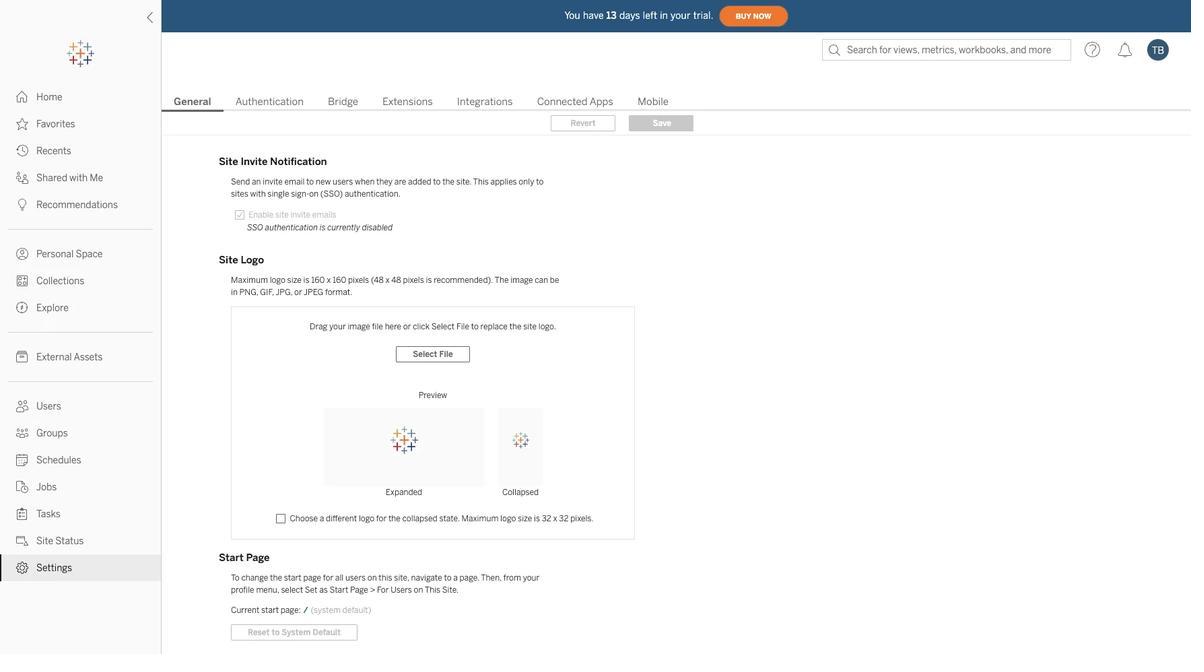 Task type: vqa. For each thing, say whether or not it's contained in the screenshot.
Viewed
no



Task type: locate. For each thing, give the bounding box(es) containing it.
1 vertical spatial page
[[350, 585, 368, 595]]

by text only_f5he34f image inside the schedules link
[[16, 454, 28, 466]]

logo up jpg,
[[270, 276, 286, 285]]

image left can
[[511, 276, 533, 285]]

6 by text only_f5he34f image from the top
[[16, 481, 28, 493]]

page
[[303, 573, 321, 583]]

recommendations
[[36, 199, 118, 211]]

by text only_f5he34f image inside groups link
[[16, 427, 28, 439]]

select right click
[[432, 322, 455, 331]]

by text only_f5he34f image left the tasks
[[16, 508, 28, 520]]

users right all
[[346, 573, 366, 583]]

start up the select
[[284, 573, 302, 583]]

integrations
[[457, 96, 513, 108]]

2 horizontal spatial on
[[414, 585, 423, 595]]

buy now
[[736, 12, 772, 21]]

shared with me link
[[0, 164, 161, 191]]

0 horizontal spatial your
[[329, 322, 346, 331]]

1 vertical spatial on
[[368, 573, 377, 583]]

on down 'navigate'
[[414, 585, 423, 595]]

pixels right the 48
[[403, 276, 424, 285]]

email
[[285, 177, 305, 187]]

page:
[[281, 606, 301, 615]]

users down the "site,"
[[391, 585, 412, 595]]

2 horizontal spatial your
[[671, 10, 691, 21]]

site left logo
[[219, 254, 238, 266]]

by text only_f5he34f image inside collections link
[[16, 275, 28, 287]]

1 vertical spatial start
[[330, 585, 349, 595]]

0 horizontal spatial 32
[[542, 514, 552, 523]]

1 horizontal spatial users
[[391, 585, 412, 595]]

for
[[377, 514, 387, 523], [323, 573, 334, 583]]

a up site.
[[454, 573, 458, 583]]

by text only_f5he34f image left jobs
[[16, 481, 28, 493]]

tableau cloud image
[[390, 426, 419, 455], [512, 431, 530, 449]]

enable site invite emails sso authentication is currently disabled
[[247, 210, 393, 232]]

3 by text only_f5he34f image from the top
[[16, 275, 28, 287]]

start down all
[[330, 585, 349, 595]]

mobile
[[638, 96, 669, 108]]

site for site invite notification
[[219, 156, 238, 168]]

sub-spaces tab list
[[162, 94, 1192, 112]]

select
[[281, 585, 303, 595]]

shared with me
[[36, 172, 103, 184]]

0 horizontal spatial file
[[440, 350, 453, 359]]

1 horizontal spatial with
[[250, 189, 266, 199]]

1 horizontal spatial on
[[368, 573, 377, 583]]

groups
[[36, 428, 68, 439]]

0 vertical spatial site
[[275, 210, 289, 220]]

site status
[[36, 536, 84, 547]]

2 by text only_f5he34f image from the top
[[16, 199, 28, 211]]

page up change
[[246, 552, 270, 564]]

recommended).
[[434, 276, 493, 285]]

file down drag your image file here or click select file to replace the site logo.
[[440, 350, 453, 359]]

invite for an
[[263, 177, 283, 187]]

notification
[[270, 156, 327, 168]]

0 horizontal spatial on
[[309, 189, 319, 199]]

site for site status
[[36, 536, 53, 547]]

buy now button
[[719, 5, 789, 27]]

1 horizontal spatial or
[[403, 322, 411, 331]]

0 horizontal spatial with
[[69, 172, 88, 184]]

site left logo.
[[524, 322, 537, 331]]

on inside send an invite email to new users when they are added to the site. this applies only to sites with single sign-on (sso) authentication.
[[309, 189, 319, 199]]

logo
[[241, 254, 264, 266]]

tableau cloud image up expanded
[[390, 426, 419, 455]]

0 vertical spatial this
[[473, 177, 489, 187]]

0 vertical spatial file
[[457, 322, 470, 331]]

2 vertical spatial site
[[36, 536, 53, 547]]

preview
[[419, 391, 448, 400]]

or
[[294, 288, 302, 297], [403, 322, 411, 331]]

select file button
[[396, 346, 470, 362]]

with
[[69, 172, 88, 184], [250, 189, 266, 199]]

0 horizontal spatial 160
[[311, 276, 325, 285]]

in right left
[[660, 10, 668, 21]]

site up send
[[219, 156, 238, 168]]

or inside maximum logo size is 160 x 160 pixels (48 x 48 pixels is recommended). the image can be in png, gif, jpg, or jpeg format.
[[294, 288, 302, 297]]

0 horizontal spatial for
[[323, 573, 334, 583]]

site inside main navigation. press the up and down arrow keys to access links. element
[[36, 536, 53, 547]]

by text only_f5he34f image up groups link
[[16, 400, 28, 412]]

by text only_f5he34f image for personal space
[[16, 248, 28, 260]]

the left site.
[[443, 177, 455, 187]]

1 vertical spatial select
[[413, 350, 438, 359]]

by text only_f5he34f image inside explore link
[[16, 302, 28, 314]]

added
[[408, 177, 432, 187]]

0 horizontal spatial in
[[231, 288, 238, 297]]

logo.
[[539, 322, 556, 331]]

navigation
[[162, 92, 1192, 112]]

1 horizontal spatial start
[[330, 585, 349, 595]]

sso
[[247, 223, 263, 232]]

png,
[[240, 288, 258, 297]]

users
[[333, 177, 353, 187], [346, 573, 366, 583]]

by text only_f5he34f image left home
[[16, 91, 28, 103]]

logo inside maximum logo size is 160 x 160 pixels (48 x 48 pixels is recommended). the image can be in png, gif, jpg, or jpeg format.
[[270, 276, 286, 285]]

select down click
[[413, 350, 438, 359]]

size down collapsed
[[518, 514, 532, 523]]

by text only_f5he34f image for external assets
[[16, 351, 28, 363]]

send an invite email to new users when they are added to the site. this applies only to sites with single sign-on (sso) authentication.
[[231, 177, 544, 199]]

by text only_f5he34f image left the collections
[[16, 275, 28, 287]]

for left all
[[323, 573, 334, 583]]

0 vertical spatial users
[[333, 177, 353, 187]]

recents
[[36, 146, 71, 157]]

the right replace at the left of page
[[510, 322, 522, 331]]

0 vertical spatial start
[[284, 573, 302, 583]]

with down an
[[250, 189, 266, 199]]

with left me
[[69, 172, 88, 184]]

by text only_f5he34f image inside shared with me link
[[16, 172, 28, 184]]

1 horizontal spatial in
[[660, 10, 668, 21]]

0 vertical spatial size
[[287, 276, 302, 285]]

users up the groups
[[36, 401, 61, 412]]

invite up authentication
[[291, 210, 311, 220]]

by text only_f5he34f image left settings
[[16, 562, 28, 574]]

page left >
[[350, 585, 368, 595]]

by text only_f5he34f image for groups
[[16, 427, 28, 439]]

to right the reset
[[272, 628, 280, 637]]

1 horizontal spatial 32
[[559, 514, 569, 523]]

size inside maximum logo size is 160 x 160 pixels (48 x 48 pixels is recommended). the image can be in png, gif, jpg, or jpeg format.
[[287, 276, 302, 285]]

select
[[432, 322, 455, 331], [413, 350, 438, 359]]

external assets link
[[0, 344, 161, 371]]

home link
[[0, 84, 161, 110]]

with inside main navigation. press the up and down arrow keys to access links. element
[[69, 172, 88, 184]]

menu,
[[256, 585, 279, 595]]

tableau cloud image up collapsed
[[512, 431, 530, 449]]

tableau cloud image for collapsed
[[512, 431, 530, 449]]

are
[[395, 177, 407, 187]]

by text only_f5he34f image inside recommendations link
[[16, 199, 28, 211]]

by text only_f5he34f image left personal at the left top of the page
[[16, 248, 28, 260]]

maximum right state.
[[462, 514, 499, 523]]

by text only_f5he34f image inside home link
[[16, 91, 28, 103]]

0 horizontal spatial size
[[287, 276, 302, 285]]

by text only_f5he34f image inside external assets link
[[16, 351, 28, 363]]

1 horizontal spatial pixels
[[403, 276, 424, 285]]

1 vertical spatial file
[[440, 350, 453, 359]]

1 vertical spatial in
[[231, 288, 238, 297]]

by text only_f5he34f image inside users link
[[16, 400, 28, 412]]

page inside to change the start page for all users on this site, navigate to a page. then, from your profile menu, select set as start page > for users on this site.
[[350, 585, 368, 595]]

this inside send an invite email to new users when they are added to the site. this applies only to sites with single sign-on (sso) authentication.
[[473, 177, 489, 187]]

0 horizontal spatial users
[[36, 401, 61, 412]]

start down menu,
[[261, 606, 279, 615]]

trial.
[[694, 10, 714, 21]]

1 horizontal spatial a
[[454, 573, 458, 583]]

(sso)
[[321, 189, 343, 199]]

1 vertical spatial invite
[[291, 210, 311, 220]]

from
[[504, 573, 521, 583]]

tableau cloud image for expanded
[[390, 426, 419, 455]]

choose a different logo for the collapsed state. maximum logo size is 32 x 32 pixels.
[[290, 514, 594, 523]]

1 horizontal spatial page
[[350, 585, 368, 595]]

site up authentication
[[275, 210, 289, 220]]

by text only_f5he34f image inside the personal space link
[[16, 248, 28, 260]]

start inside to change the start page for all users on this site, navigate to a page. then, from your profile menu, select set as start page > for users on this site.
[[284, 573, 302, 583]]

or right jpg,
[[294, 288, 302, 297]]

x left pixels. on the left of the page
[[553, 514, 558, 523]]

0 vertical spatial image
[[511, 276, 533, 285]]

1 by text only_f5he34f image from the top
[[16, 91, 28, 103]]

pixels left (48
[[348, 276, 369, 285]]

maximum up png,
[[231, 276, 268, 285]]

on up >
[[368, 573, 377, 583]]

32
[[542, 514, 552, 523], [559, 514, 569, 523]]

160 up format.
[[333, 276, 346, 285]]

1 horizontal spatial maximum
[[462, 514, 499, 523]]

1 by text only_f5he34f image from the top
[[16, 172, 28, 184]]

2 pixels from the left
[[403, 276, 424, 285]]

0 horizontal spatial logo
[[270, 276, 286, 285]]

have
[[583, 10, 604, 21]]

the left collapsed
[[389, 514, 401, 523]]

for inside to change the start page for all users on this site, navigate to a page. then, from your profile menu, select set as start page > for users on this site.
[[323, 573, 334, 583]]

users
[[36, 401, 61, 412], [391, 585, 412, 595]]

state.
[[440, 514, 460, 523]]

users inside users link
[[36, 401, 61, 412]]

maximum
[[231, 276, 268, 285], [462, 514, 499, 523]]

by text only_f5he34f image inside jobs link
[[16, 481, 28, 493]]

0 horizontal spatial this
[[425, 585, 441, 595]]

0 vertical spatial select
[[432, 322, 455, 331]]

0 horizontal spatial invite
[[263, 177, 283, 187]]

reset to system default
[[248, 628, 341, 637]]

send
[[231, 177, 250, 187]]

image left file
[[348, 322, 370, 331]]

or right here
[[403, 322, 411, 331]]

0 vertical spatial a
[[320, 514, 324, 523]]

the
[[495, 276, 509, 285]]

size up jpg,
[[287, 276, 302, 285]]

in left png,
[[231, 288, 238, 297]]

a right choose
[[320, 514, 324, 523]]

0 horizontal spatial maximum
[[231, 276, 268, 285]]

settings link
[[0, 554, 161, 581]]

this right site.
[[473, 177, 489, 187]]

5 by text only_f5he34f image from the top
[[16, 427, 28, 439]]

your right from
[[523, 573, 540, 583]]

by text only_f5he34f image left the groups
[[16, 427, 28, 439]]

this
[[473, 177, 489, 187], [425, 585, 441, 595]]

now
[[754, 12, 772, 21]]

invite up single
[[263, 177, 283, 187]]

image inside maximum logo size is 160 x 160 pixels (48 x 48 pixels is recommended). the image can be in png, gif, jpg, or jpeg format.
[[511, 276, 533, 285]]

by text only_f5he34f image left external
[[16, 351, 28, 363]]

main content
[[162, 67, 1192, 654]]

jpeg
[[304, 288, 324, 297]]

0 vertical spatial users
[[36, 401, 61, 412]]

current
[[231, 606, 260, 615]]

by text only_f5he34f image
[[16, 172, 28, 184], [16, 199, 28, 211], [16, 275, 28, 287], [16, 400, 28, 412], [16, 427, 28, 439], [16, 481, 28, 493], [16, 535, 28, 547], [16, 562, 28, 574]]

jobs link
[[0, 474, 161, 501]]

1 horizontal spatial this
[[473, 177, 489, 187]]

0 horizontal spatial or
[[294, 288, 302, 297]]

0 vertical spatial on
[[309, 189, 319, 199]]

file inside select file button
[[440, 350, 453, 359]]

invite inside enable site invite emails sso authentication is currently disabled
[[291, 210, 311, 220]]

7 by text only_f5he34f image from the top
[[16, 454, 28, 466]]

by text only_f5he34f image inside favorites link
[[16, 118, 28, 130]]

1 vertical spatial maximum
[[462, 514, 499, 523]]

by text only_f5he34f image left schedules
[[16, 454, 28, 466]]

8 by text only_f5he34f image from the top
[[16, 562, 28, 574]]

1 vertical spatial site
[[219, 254, 238, 266]]

1 horizontal spatial tableau cloud image
[[512, 431, 530, 449]]

your right drag
[[329, 322, 346, 331]]

2 vertical spatial your
[[523, 573, 540, 583]]

1 horizontal spatial 160
[[333, 276, 346, 285]]

48
[[392, 276, 401, 285]]

site for site logo
[[219, 254, 238, 266]]

by text only_f5he34f image inside tasks link
[[16, 508, 28, 520]]

by text only_f5he34f image left site status in the left of the page
[[16, 535, 28, 547]]

start
[[284, 573, 302, 583], [261, 606, 279, 615]]

by text only_f5he34f image for site status
[[16, 535, 28, 547]]

1 vertical spatial size
[[518, 514, 532, 523]]

recents link
[[0, 137, 161, 164]]

4 by text only_f5he34f image from the top
[[16, 400, 28, 412]]

0 horizontal spatial start
[[261, 606, 279, 615]]

0 horizontal spatial image
[[348, 322, 370, 331]]

sites
[[231, 189, 248, 199]]

file left replace at the left of page
[[457, 322, 470, 331]]

users up the (sso)
[[333, 177, 353, 187]]

by text only_f5he34f image left favorites
[[16, 118, 28, 130]]

is down emails
[[320, 223, 326, 232]]

personal
[[36, 249, 74, 260]]

by text only_f5he34f image inside settings link
[[16, 562, 28, 574]]

0 vertical spatial or
[[294, 288, 302, 297]]

this down 'navigate'
[[425, 585, 441, 595]]

on down new
[[309, 189, 319, 199]]

/
[[303, 606, 308, 615]]

for down expanded
[[377, 514, 387, 523]]

1 vertical spatial or
[[403, 322, 411, 331]]

by text only_f5he34f image left recommendations
[[16, 199, 28, 211]]

to left replace at the left of page
[[471, 322, 479, 331]]

0 horizontal spatial pixels
[[348, 276, 369, 285]]

0 vertical spatial with
[[69, 172, 88, 184]]

1 vertical spatial your
[[329, 322, 346, 331]]

invite
[[263, 177, 283, 187], [291, 210, 311, 220]]

0 vertical spatial invite
[[263, 177, 283, 187]]

0 horizontal spatial a
[[320, 514, 324, 523]]

your left trial.
[[671, 10, 691, 21]]

by text only_f5he34f image left explore in the left top of the page
[[16, 302, 28, 314]]

extensions
[[383, 96, 433, 108]]

buy
[[736, 12, 752, 21]]

6 by text only_f5he34f image from the top
[[16, 351, 28, 363]]

by text only_f5he34f image for recents
[[16, 145, 28, 157]]

to inside to change the start page for all users on this site, navigate to a page. then, from your profile menu, select set as start page > for users on this site.
[[444, 573, 452, 583]]

all
[[335, 573, 344, 583]]

start up the to
[[219, 552, 244, 564]]

8 by text only_f5he34f image from the top
[[16, 508, 28, 520]]

by text only_f5he34f image left shared
[[16, 172, 28, 184]]

drag
[[310, 322, 328, 331]]

image
[[511, 276, 533, 285], [348, 322, 370, 331]]

7 by text only_f5he34f image from the top
[[16, 535, 28, 547]]

1 horizontal spatial image
[[511, 276, 533, 285]]

1 vertical spatial users
[[391, 585, 412, 595]]

0 vertical spatial maximum
[[231, 276, 268, 285]]

1 vertical spatial users
[[346, 573, 366, 583]]

1 vertical spatial with
[[250, 189, 266, 199]]

to up site.
[[444, 573, 452, 583]]

x up format.
[[327, 276, 331, 285]]

1 vertical spatial start
[[261, 606, 279, 615]]

0 vertical spatial site
[[219, 156, 238, 168]]

explore link
[[0, 294, 161, 321]]

0 horizontal spatial tableau cloud image
[[390, 426, 419, 455]]

invite
[[241, 156, 268, 168]]

0 horizontal spatial site
[[275, 210, 289, 220]]

groups link
[[0, 420, 161, 447]]

1 pixels from the left
[[348, 276, 369, 285]]

x left the 48
[[386, 276, 390, 285]]

logo right different
[[359, 514, 375, 523]]

users inside to change the start page for all users on this site, navigate to a page. then, from your profile menu, select set as start page > for users on this site.
[[391, 585, 412, 595]]

0 horizontal spatial start
[[219, 552, 244, 564]]

the up menu,
[[270, 573, 282, 583]]

1 vertical spatial site
[[524, 322, 537, 331]]

in
[[660, 10, 668, 21], [231, 288, 238, 297]]

1 horizontal spatial your
[[523, 573, 540, 583]]

4 by text only_f5he34f image from the top
[[16, 248, 28, 260]]

1 vertical spatial for
[[323, 573, 334, 583]]

you
[[565, 10, 581, 21]]

5 by text only_f5he34f image from the top
[[16, 302, 28, 314]]

2 by text only_f5he34f image from the top
[[16, 118, 28, 130]]

by text only_f5he34f image inside the recents link
[[16, 145, 28, 157]]

by text only_f5he34f image for favorites
[[16, 118, 28, 130]]

1 vertical spatial a
[[454, 573, 458, 583]]

favorites
[[36, 119, 75, 130]]

site
[[219, 156, 238, 168], [219, 254, 238, 266], [36, 536, 53, 547]]

1 vertical spatial this
[[425, 585, 441, 595]]

main navigation. press the up and down arrow keys to access links. element
[[0, 84, 161, 581]]

site left status
[[36, 536, 53, 547]]

0 horizontal spatial page
[[246, 552, 270, 564]]

only
[[519, 177, 535, 187]]

Search for views, metrics, workbooks, and more text field
[[823, 39, 1072, 61]]

0 vertical spatial for
[[377, 514, 387, 523]]

by text only_f5he34f image for collections
[[16, 275, 28, 287]]

logo down collapsed
[[501, 514, 516, 523]]

tasks
[[36, 509, 61, 520]]

a
[[320, 514, 324, 523], [454, 573, 458, 583]]

1 horizontal spatial start
[[284, 573, 302, 583]]

1 160 from the left
[[311, 276, 325, 285]]

by text only_f5he34f image inside site status link
[[16, 535, 28, 547]]

by text only_f5he34f image left the recents
[[16, 145, 28, 157]]

1 horizontal spatial invite
[[291, 210, 311, 220]]

1 horizontal spatial x
[[386, 276, 390, 285]]

select file
[[413, 350, 453, 359]]

to right "added"
[[433, 177, 441, 187]]

160 up jpeg
[[311, 276, 325, 285]]

navigation containing general
[[162, 92, 1192, 112]]

home
[[36, 92, 62, 103]]

by text only_f5he34f image
[[16, 91, 28, 103], [16, 118, 28, 130], [16, 145, 28, 157], [16, 248, 28, 260], [16, 302, 28, 314], [16, 351, 28, 363], [16, 454, 28, 466], [16, 508, 28, 520]]

pixels.
[[571, 514, 594, 523]]

3 by text only_f5he34f image from the top
[[16, 145, 28, 157]]

invite inside send an invite email to new users when they are added to the site. this applies only to sites with single sign-on (sso) authentication.
[[263, 177, 283, 187]]

start inside to change the start page for all users on this site, navigate to a page. then, from your profile menu, select set as start page > for users on this site.
[[330, 585, 349, 595]]

13
[[607, 10, 617, 21]]



Task type: describe. For each thing, give the bounding box(es) containing it.
this inside to change the start page for all users on this site, navigate to a page. then, from your profile menu, select set as start page > for users on this site.
[[425, 585, 441, 595]]

by text only_f5he34f image for tasks
[[16, 508, 28, 520]]

(48
[[371, 276, 384, 285]]

be
[[550, 276, 560, 285]]

main content containing general
[[162, 67, 1192, 654]]

by text only_f5he34f image for shared with me
[[16, 172, 28, 184]]

jobs
[[36, 482, 57, 493]]

a inside to change the start page for all users on this site, navigate to a page. then, from your profile menu, select set as start page > for users on this site.
[[454, 573, 458, 583]]

site invite notification
[[219, 156, 327, 168]]

by text only_f5he34f image for schedules
[[16, 454, 28, 466]]

users inside send an invite email to new users when they are added to the site. this applies only to sites with single sign-on (sso) authentication.
[[333, 177, 353, 187]]

days
[[620, 10, 641, 21]]

the inside to change the start page for all users on this site, navigate to a page. then, from your profile menu, select set as start page > for users on this site.
[[270, 573, 282, 583]]

to left new
[[307, 177, 314, 187]]

by text only_f5he34f image for recommendations
[[16, 199, 28, 211]]

with inside send an invite email to new users when they are added to the site. this applies only to sites with single sign-on (sso) authentication.
[[250, 189, 266, 199]]

general
[[174, 96, 211, 108]]

reset to system default button
[[231, 625, 358, 641]]

navigate
[[411, 573, 442, 583]]

assets
[[74, 352, 103, 363]]

site inside enable site invite emails sso authentication is currently disabled
[[275, 210, 289, 220]]

file
[[372, 322, 383, 331]]

system
[[282, 628, 311, 637]]

an
[[252, 177, 261, 187]]

they
[[377, 177, 393, 187]]

2 horizontal spatial logo
[[501, 514, 516, 523]]

authentication
[[265, 223, 318, 232]]

your inside to change the start page for all users on this site, navigate to a page. then, from your profile menu, select set as start page > for users on this site.
[[523, 573, 540, 583]]

me
[[90, 172, 103, 184]]

invite for site
[[291, 210, 311, 220]]

replace
[[481, 322, 508, 331]]

format.
[[325, 288, 353, 297]]

revert button
[[551, 115, 616, 131]]

set
[[305, 585, 318, 595]]

in inside maximum logo size is 160 x 160 pixels (48 x 48 pixels is recommended). the image can be in png, gif, jpg, or jpeg format.
[[231, 288, 238, 297]]

>
[[370, 585, 375, 595]]

here
[[385, 322, 402, 331]]

the inside send an invite email to new users when they are added to the site. this applies only to sites with single sign-on (sso) authentication.
[[443, 177, 455, 187]]

as
[[319, 585, 328, 595]]

by text only_f5he34f image for users
[[16, 400, 28, 412]]

to inside button
[[272, 628, 280, 637]]

2 horizontal spatial x
[[553, 514, 558, 523]]

sign-
[[291, 189, 309, 199]]

to change the start page for all users on this site, navigate to a page. then, from your profile menu, select set as start page > for users on this site.
[[231, 573, 540, 595]]

applies
[[491, 177, 517, 187]]

connected apps
[[537, 96, 614, 108]]

explore
[[36, 302, 69, 314]]

bridge
[[328, 96, 358, 108]]

by text only_f5he34f image for home
[[16, 91, 28, 103]]

schedules
[[36, 455, 81, 466]]

to right only
[[536, 177, 544, 187]]

default
[[313, 628, 341, 637]]

different
[[326, 514, 357, 523]]

0 vertical spatial page
[[246, 552, 270, 564]]

change
[[241, 573, 268, 583]]

status
[[55, 536, 84, 547]]

emails
[[312, 210, 337, 220]]

apps
[[590, 96, 614, 108]]

external assets
[[36, 352, 103, 363]]

this
[[379, 573, 393, 583]]

external
[[36, 352, 72, 363]]

authentication.
[[345, 189, 401, 199]]

1 horizontal spatial logo
[[359, 514, 375, 523]]

is up jpeg
[[304, 276, 310, 285]]

0 vertical spatial in
[[660, 10, 668, 21]]

reset
[[248, 628, 270, 637]]

by text only_f5he34f image for explore
[[16, 302, 28, 314]]

1 32 from the left
[[542, 514, 552, 523]]

(system
[[311, 606, 341, 615]]

navigation panel element
[[0, 40, 161, 581]]

site status link
[[0, 528, 161, 554]]

1 horizontal spatial file
[[457, 322, 470, 331]]

maximum logo size is 160 x 160 pixels (48 x 48 pixels is recommended). the image can be in png, gif, jpg, or jpeg format.
[[231, 276, 560, 297]]

is inside enable site invite emails sso authentication is currently disabled
[[320, 223, 326, 232]]

0 vertical spatial your
[[671, 10, 691, 21]]

1 horizontal spatial site
[[524, 322, 537, 331]]

disabled
[[362, 223, 393, 232]]

1 vertical spatial image
[[348, 322, 370, 331]]

then,
[[481, 573, 502, 583]]

tasks link
[[0, 501, 161, 528]]

default)
[[343, 606, 372, 615]]

currently
[[328, 223, 360, 232]]

by text only_f5he34f image for settings
[[16, 562, 28, 574]]

2 vertical spatial on
[[414, 585, 423, 595]]

is right the 48
[[426, 276, 432, 285]]

0 horizontal spatial x
[[327, 276, 331, 285]]

2 160 from the left
[[333, 276, 346, 285]]

start page
[[219, 552, 270, 564]]

0 vertical spatial start
[[219, 552, 244, 564]]

expanded
[[386, 488, 423, 497]]

2 32 from the left
[[559, 514, 569, 523]]

site logo
[[219, 254, 264, 266]]

connected
[[537, 96, 588, 108]]

by text only_f5he34f image for jobs
[[16, 481, 28, 493]]

site.
[[443, 585, 459, 595]]

select inside button
[[413, 350, 438, 359]]

recommendations link
[[0, 191, 161, 218]]

1 horizontal spatial for
[[377, 514, 387, 523]]

1 horizontal spatial size
[[518, 514, 532, 523]]

you have 13 days left in your trial.
[[565, 10, 714, 21]]

page.
[[460, 573, 480, 583]]

profile
[[231, 585, 254, 595]]

left
[[643, 10, 658, 21]]

shared
[[36, 172, 67, 184]]

site,
[[394, 573, 409, 583]]

collapsed
[[403, 514, 438, 523]]

maximum inside maximum logo size is 160 x 160 pixels (48 x 48 pixels is recommended). the image can be in png, gif, jpg, or jpeg format.
[[231, 276, 268, 285]]

new
[[316, 177, 331, 187]]

personal space link
[[0, 241, 161, 267]]

is down collapsed
[[534, 514, 540, 523]]

gif,
[[260, 288, 274, 297]]

users inside to change the start page for all users on this site, navigate to a page. then, from your profile menu, select set as start page > for users on this site.
[[346, 573, 366, 583]]

choose
[[290, 514, 318, 523]]



